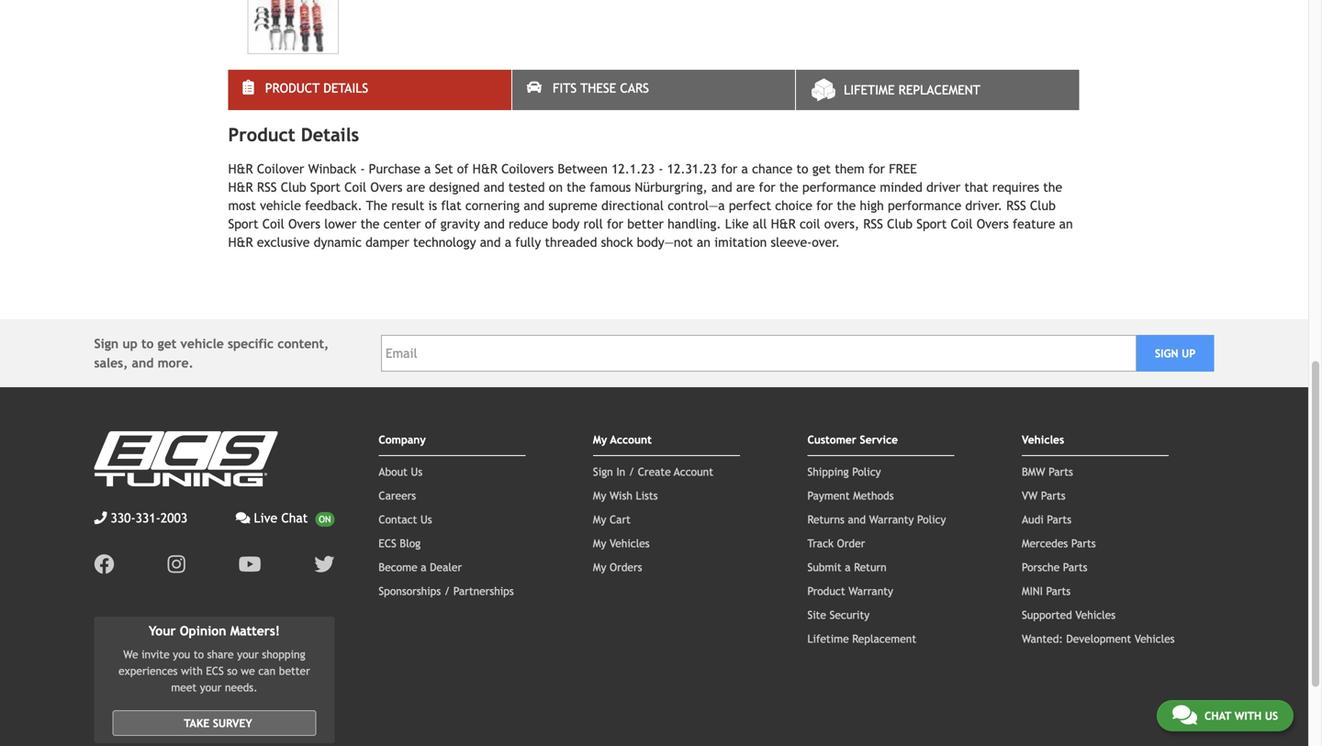 Task type: locate. For each thing, give the bounding box(es) containing it.
overs,
[[824, 217, 859, 232]]

sign in / create account link
[[593, 466, 713, 479]]

0 horizontal spatial -
[[360, 162, 365, 176]]

and up cornering
[[484, 180, 505, 195]]

and right sales,
[[132, 356, 154, 371]]

my left cart
[[593, 513, 606, 526]]

an down handling.
[[697, 235, 711, 250]]

for up the coil in the right of the page
[[816, 198, 833, 213]]

parts up porsche parts
[[1071, 537, 1096, 550]]

winback
[[308, 162, 356, 176]]

1 horizontal spatial overs
[[370, 180, 403, 195]]

chat with us link
[[1157, 701, 1294, 732]]

club up feature
[[1030, 198, 1056, 213]]

parts
[[1049, 466, 1073, 479], [1041, 490, 1066, 502], [1047, 513, 1072, 526], [1071, 537, 1096, 550], [1063, 561, 1087, 574], [1046, 585, 1071, 598]]

0 horizontal spatial rss
[[257, 180, 277, 195]]

lifetime replacement down security
[[807, 633, 916, 646]]

1 vertical spatial chat
[[1204, 710, 1231, 723]]

like
[[725, 217, 749, 232]]

0 horizontal spatial of
[[425, 217, 436, 232]]

facebook logo image
[[94, 555, 114, 575]]

1 horizontal spatial account
[[674, 466, 713, 479]]

fits
[[553, 81, 577, 96]]

2 vertical spatial to
[[194, 648, 204, 661]]

1 vertical spatial lifetime replacement link
[[807, 633, 916, 646]]

fits these cars link
[[512, 70, 795, 110]]

0 vertical spatial with
[[181, 665, 203, 678]]

lifetime replacement link up free
[[796, 70, 1079, 110]]

shipping policy
[[807, 466, 881, 479]]

3 my from the top
[[593, 513, 606, 526]]

famous
[[590, 180, 631, 195]]

better inside we invite you to share your shopping experiences with ecs so we can better meet your needs.
[[279, 665, 310, 678]]

youtube logo image
[[238, 555, 261, 575]]

track order
[[807, 537, 865, 550]]

get inside h&r coilover winback - purchase a set of h&r coilovers between 12.1.23 - 12.31.23 for a chance to get them for free h&r rss club sport coil overs are designed and tested on the famous nürburgring, and are for the performance minded driver that requires the most vehicle feedback. the result is flat cornering and supreme directional control—a perfect choice for the high performance driver. rss club sport coil overs lower the center of gravity and reduce body roll for better handling. like all h&r coil overs, rss club sport coil overs feature an h&r exclusive dynamic damper technology and a fully threaded shock body—not an imitation sleeve-over.
[[812, 162, 831, 176]]

site security
[[807, 609, 870, 622]]

2 vertical spatial product
[[807, 585, 845, 598]]

0 vertical spatial ecs
[[379, 537, 396, 550]]

2 are from the left
[[736, 180, 755, 195]]

parts for mini parts
[[1046, 585, 1071, 598]]

replacement up free
[[899, 83, 980, 97]]

needs.
[[225, 681, 258, 694]]

0 horizontal spatial to
[[141, 337, 154, 351]]

rss down requires
[[1006, 198, 1026, 213]]

0 vertical spatial rss
[[257, 180, 277, 195]]

get up more.
[[158, 337, 177, 351]]

warranty
[[869, 513, 914, 526], [849, 585, 893, 598]]

get left them at the right top of the page
[[812, 162, 831, 176]]

vehicle
[[260, 198, 301, 213], [180, 337, 224, 351]]

bmw
[[1022, 466, 1045, 479]]

2 horizontal spatial rss
[[1006, 198, 1026, 213]]

lifetime down site security
[[807, 633, 849, 646]]

vehicle up more.
[[180, 337, 224, 351]]

parts up mercedes parts
[[1047, 513, 1072, 526]]

audi parts
[[1022, 513, 1072, 526]]

1 horizontal spatial of
[[457, 162, 469, 176]]

my for my orders
[[593, 561, 606, 574]]

live chat link
[[236, 509, 335, 528]]

1 horizontal spatial policy
[[917, 513, 946, 526]]

comments image inside live chat link
[[236, 512, 250, 525]]

2 my from the top
[[593, 490, 606, 502]]

0 vertical spatial product
[[265, 81, 320, 96]]

my up my wish lists
[[593, 434, 607, 446]]

1 vertical spatial lifetime replacement
[[807, 633, 916, 646]]

12.31.23
[[667, 162, 717, 176]]

Email email field
[[381, 335, 1136, 372]]

wanted:
[[1022, 633, 1063, 646]]

2 vertical spatial club
[[887, 217, 913, 232]]

/
[[629, 466, 635, 479], [444, 585, 450, 598]]

ecs blog
[[379, 537, 421, 550]]

1 vertical spatial better
[[279, 665, 310, 678]]

the down the
[[360, 217, 380, 232]]

sport down the most
[[228, 217, 258, 232]]

account up in
[[610, 434, 652, 446]]

careers
[[379, 490, 416, 502]]

parts down porsche parts
[[1046, 585, 1071, 598]]

better down shopping
[[279, 665, 310, 678]]

the
[[366, 198, 387, 213]]

returns
[[807, 513, 845, 526]]

0 horizontal spatial an
[[697, 235, 711, 250]]

1 horizontal spatial get
[[812, 162, 831, 176]]

0 vertical spatial us
[[411, 466, 423, 479]]

ecs left blog
[[379, 537, 396, 550]]

mercedes
[[1022, 537, 1068, 550]]

these
[[580, 81, 616, 96]]

and down cornering
[[484, 217, 505, 232]]

1 horizontal spatial an
[[1059, 217, 1073, 232]]

we
[[123, 648, 138, 661]]

product warranty link
[[807, 585, 893, 598]]

a left return
[[845, 561, 851, 574]]

0 vertical spatial better
[[627, 217, 664, 232]]

2 horizontal spatial sign
[[1155, 347, 1178, 360]]

lifetime replacement link down security
[[807, 633, 916, 646]]

0 vertical spatial your
[[237, 648, 259, 661]]

a left set
[[424, 162, 431, 176]]

0 vertical spatial account
[[610, 434, 652, 446]]

0 horizontal spatial account
[[610, 434, 652, 446]]

a left chance
[[741, 162, 748, 176]]

better
[[627, 217, 664, 232], [279, 665, 310, 678]]

twitter logo image
[[314, 555, 335, 575]]

0 horizontal spatial ecs
[[206, 665, 224, 678]]

overs
[[370, 180, 403, 195], [288, 217, 320, 232], [977, 217, 1009, 232]]

1 vertical spatial comments image
[[1172, 704, 1197, 726]]

choice
[[775, 198, 812, 213]]

/ down dealer
[[444, 585, 450, 598]]

and up control—a on the top
[[711, 180, 732, 195]]

account right "create"
[[674, 466, 713, 479]]

coilover
[[257, 162, 304, 176]]

0 vertical spatial to
[[796, 162, 808, 176]]

to inside sign up to get vehicle specific content, sales, and more.
[[141, 337, 154, 351]]

comments image left live
[[236, 512, 250, 525]]

fully
[[515, 235, 541, 250]]

1 horizontal spatial better
[[627, 217, 664, 232]]

1 vertical spatial /
[[444, 585, 450, 598]]

/ right in
[[629, 466, 635, 479]]

bmw parts link
[[1022, 466, 1073, 479]]

over.
[[812, 235, 840, 250]]

more.
[[158, 356, 193, 371]]

0 horizontal spatial policy
[[852, 466, 881, 479]]

0 vertical spatial an
[[1059, 217, 1073, 232]]

better down directional
[[627, 217, 664, 232]]

1 horizontal spatial to
[[194, 648, 204, 661]]

1 vertical spatial with
[[1235, 710, 1262, 723]]

0 horizontal spatial comments image
[[236, 512, 250, 525]]

partnerships
[[453, 585, 514, 598]]

performance down driver
[[888, 198, 961, 213]]

vehicle down coilover
[[260, 198, 301, 213]]

vehicle inside sign up to get vehicle specific content, sales, and more.
[[180, 337, 224, 351]]

product details up coilover
[[228, 124, 359, 146]]

opinion
[[180, 624, 226, 639]]

technology
[[413, 235, 476, 250]]

2 - from the left
[[659, 162, 663, 176]]

a
[[424, 162, 431, 176], [741, 162, 748, 176], [505, 235, 511, 250], [421, 561, 427, 574], [845, 561, 851, 574]]

account
[[610, 434, 652, 446], [674, 466, 713, 479]]

1 vertical spatial rss
[[1006, 198, 1026, 213]]

of right set
[[457, 162, 469, 176]]

about
[[379, 466, 408, 479]]

dealer
[[430, 561, 462, 574]]

sport down winback
[[310, 180, 341, 195]]

overs up exclusive
[[288, 217, 320, 232]]

1 vertical spatial club
[[1030, 198, 1056, 213]]

overs down driver.
[[977, 217, 1009, 232]]

0 horizontal spatial are
[[406, 180, 425, 195]]

0 horizontal spatial overs
[[288, 217, 320, 232]]

we invite you to share your shopping experiences with ecs so we can better meet your needs.
[[119, 648, 310, 694]]

0 horizontal spatial sign
[[94, 337, 119, 351]]

1 vertical spatial to
[[141, 337, 154, 351]]

0 horizontal spatial club
[[281, 180, 306, 195]]

parts down mercedes parts 'link'
[[1063, 561, 1087, 574]]

cart
[[610, 513, 631, 526]]

1 horizontal spatial up
[[1182, 347, 1196, 360]]

sign for sign up
[[1155, 347, 1178, 360]]

-
[[360, 162, 365, 176], [659, 162, 663, 176]]

ecs left the so
[[206, 665, 224, 678]]

rss down high
[[863, 217, 883, 232]]

coil up exclusive
[[262, 217, 284, 232]]

0 horizontal spatial get
[[158, 337, 177, 351]]

0 horizontal spatial up
[[122, 337, 138, 351]]

0 horizontal spatial your
[[200, 681, 222, 694]]

performance
[[802, 180, 876, 195], [888, 198, 961, 213]]

parts right bmw
[[1049, 466, 1073, 479]]

1 horizontal spatial sign
[[593, 466, 613, 479]]

body—not
[[637, 235, 693, 250]]

vehicles up orders
[[610, 537, 650, 550]]

and down the gravity
[[480, 235, 501, 250]]

comments image
[[236, 512, 250, 525], [1172, 704, 1197, 726]]

rss
[[257, 180, 277, 195], [1006, 198, 1026, 213], [863, 217, 883, 232]]

1 vertical spatial vehicle
[[180, 337, 224, 351]]

sign inside sign up to get vehicle specific content, sales, and more.
[[94, 337, 119, 351]]

the up choice
[[779, 180, 799, 195]]

tested
[[508, 180, 545, 195]]

take
[[184, 717, 210, 730]]

overs down purchase
[[370, 180, 403, 195]]

replacement down security
[[852, 633, 916, 646]]

5 my from the top
[[593, 561, 606, 574]]

are up perfect
[[736, 180, 755, 195]]

take survey button
[[112, 711, 316, 736]]

1 vertical spatial ecs
[[206, 665, 224, 678]]

shopping
[[262, 648, 305, 661]]

my for my account
[[593, 434, 607, 446]]

- right winback
[[360, 162, 365, 176]]

site security link
[[807, 609, 870, 622]]

sign in / create account
[[593, 466, 713, 479]]

1 horizontal spatial club
[[887, 217, 913, 232]]

0 vertical spatial get
[[812, 162, 831, 176]]

parts for porsche parts
[[1063, 561, 1087, 574]]

sign for sign up to get vehicle specific content, sales, and more.
[[94, 337, 119, 351]]

details up winback
[[301, 124, 359, 146]]

product up coilover
[[228, 124, 295, 146]]

lifetime up them at the right top of the page
[[844, 83, 895, 97]]

rss down coilover
[[257, 180, 277, 195]]

details down es#4430806 - 32132-2 - rss+ coilover system - ultimate coil over for the motorsport enthusiast - completely adjustable - h&r - audi image
[[323, 81, 368, 96]]

an right feature
[[1059, 217, 1073, 232]]

nürburgring,
[[635, 180, 708, 195]]

your
[[149, 624, 176, 639]]

my left orders
[[593, 561, 606, 574]]

comments image for chat
[[1172, 704, 1197, 726]]

are up result
[[406, 180, 425, 195]]

lifetime replacement
[[844, 83, 980, 97], [807, 633, 916, 646]]

up inside sign up to get vehicle specific content, sales, and more.
[[122, 337, 138, 351]]

0 vertical spatial product details
[[265, 81, 368, 96]]

warranty down return
[[849, 585, 893, 598]]

sport down driver
[[917, 217, 947, 232]]

audi parts link
[[1022, 513, 1072, 526]]

a left the "fully"
[[505, 235, 511, 250]]

in
[[616, 466, 625, 479]]

sign inside sign up button
[[1155, 347, 1178, 360]]

up for sign up
[[1182, 347, 1196, 360]]

sign for sign in / create account
[[593, 466, 613, 479]]

and up reduce
[[524, 198, 545, 213]]

1 horizontal spatial your
[[237, 648, 259, 661]]

coil up the
[[344, 180, 367, 195]]

1 horizontal spatial /
[[629, 466, 635, 479]]

0 vertical spatial lifetime
[[844, 83, 895, 97]]

1 my from the top
[[593, 434, 607, 446]]

0 vertical spatial policy
[[852, 466, 881, 479]]

of down is
[[425, 217, 436, 232]]

4 my from the top
[[593, 537, 606, 550]]

my for my vehicles
[[593, 537, 606, 550]]

coil down driver.
[[951, 217, 973, 232]]

1 horizontal spatial vehicle
[[260, 198, 301, 213]]

the
[[567, 180, 586, 195], [779, 180, 799, 195], [1043, 180, 1062, 195], [837, 198, 856, 213], [360, 217, 380, 232]]

lifetime replacement up free
[[844, 83, 980, 97]]

submit
[[807, 561, 842, 574]]

them
[[835, 162, 865, 176]]

comments image inside chat with us link
[[1172, 704, 1197, 726]]

product details down es#4430806 - 32132-2 - rss+ coilover system - ultimate coil over for the motorsport enthusiast - completely adjustable - h&r - audi image
[[265, 81, 368, 96]]

0 horizontal spatial vehicle
[[180, 337, 224, 351]]

supported
[[1022, 609, 1072, 622]]

warranty down methods
[[869, 513, 914, 526]]

1 horizontal spatial ecs
[[379, 537, 396, 550]]

survey
[[213, 717, 252, 730]]

product down es#4430806 - 32132-2 - rss+ coilover system - ultimate coil over for the motorsport enthusiast - completely adjustable - h&r - audi image
[[265, 81, 320, 96]]

club down the minded
[[887, 217, 913, 232]]

you
[[173, 648, 190, 661]]

0 vertical spatial /
[[629, 466, 635, 479]]

parts right vw
[[1041, 490, 1066, 502]]

ecs blog link
[[379, 537, 421, 550]]

product down submit
[[807, 585, 845, 598]]

my down my cart
[[593, 537, 606, 550]]

comments image left chat with us
[[1172, 704, 1197, 726]]

dynamic
[[314, 235, 362, 250]]

1 vertical spatial policy
[[917, 513, 946, 526]]

club down coilover
[[281, 180, 306, 195]]

h&r
[[228, 162, 253, 176], [473, 162, 497, 176], [228, 180, 253, 195], [771, 217, 796, 232], [228, 235, 253, 250]]

- up nürburgring,
[[659, 162, 663, 176]]

2 vertical spatial rss
[[863, 217, 883, 232]]

my wish lists link
[[593, 490, 658, 502]]

1 horizontal spatial comments image
[[1172, 704, 1197, 726]]

my left wish
[[593, 490, 606, 502]]

1 horizontal spatial are
[[736, 180, 755, 195]]

0 vertical spatial warranty
[[869, 513, 914, 526]]

porsche parts
[[1022, 561, 1087, 574]]

shock
[[601, 235, 633, 250]]

sport
[[310, 180, 341, 195], [228, 217, 258, 232], [917, 217, 947, 232]]

up inside button
[[1182, 347, 1196, 360]]

requires
[[992, 180, 1039, 195]]

1 vertical spatial performance
[[888, 198, 961, 213]]

sign up
[[1155, 347, 1196, 360]]

2 horizontal spatial to
[[796, 162, 808, 176]]

take survey
[[184, 717, 252, 730]]

0 horizontal spatial better
[[279, 665, 310, 678]]

your right meet
[[200, 681, 222, 694]]

1 vertical spatial product
[[228, 124, 295, 146]]

1 horizontal spatial sport
[[310, 180, 341, 195]]

performance down them at the right top of the page
[[802, 180, 876, 195]]

0 horizontal spatial coil
[[262, 217, 284, 232]]

your up we on the left bottom of the page
[[237, 648, 259, 661]]

1 vertical spatial us
[[420, 513, 432, 526]]

1 vertical spatial get
[[158, 337, 177, 351]]



Task type: describe. For each thing, give the bounding box(es) containing it.
site
[[807, 609, 826, 622]]

2 vertical spatial us
[[1265, 710, 1278, 723]]

better inside h&r coilover winback - purchase a set of h&r coilovers between 12.1.23 - 12.31.23 for a chance to get them for free h&r rss club sport coil overs are designed and tested on the famous nürburgring, and are for the performance minded driver that requires the most vehicle feedback. the result is flat cornering and supreme directional control—a perfect choice for the high performance driver. rss club sport coil overs lower the center of gravity and reduce body roll for better handling. like all h&r coil overs, rss club sport coil overs feature an h&r exclusive dynamic damper technology and a fully threaded shock body—not an imitation sleeve-over.
[[627, 217, 664, 232]]

returns and warranty policy
[[807, 513, 946, 526]]

0 horizontal spatial /
[[444, 585, 450, 598]]

mercedes parts link
[[1022, 537, 1096, 550]]

parts for mercedes parts
[[1071, 537, 1096, 550]]

orders
[[610, 561, 642, 574]]

designed
[[429, 180, 480, 195]]

1 vertical spatial of
[[425, 217, 436, 232]]

1 vertical spatial details
[[301, 124, 359, 146]]

1 vertical spatial account
[[674, 466, 713, 479]]

vehicles right development
[[1135, 633, 1175, 646]]

shipping
[[807, 466, 849, 479]]

can
[[258, 665, 276, 678]]

330-331-2003 link
[[94, 509, 187, 528]]

wanted: development vehicles
[[1022, 633, 1175, 646]]

up for sign up to get vehicle specific content, sales, and more.
[[122, 337, 138, 351]]

a left dealer
[[421, 561, 427, 574]]

sign up to get vehicle specific content, sales, and more.
[[94, 337, 329, 371]]

supreme
[[548, 198, 598, 213]]

service
[[860, 434, 898, 446]]

comments image for live
[[236, 512, 250, 525]]

cars
[[620, 81, 649, 96]]

contact us link
[[379, 513, 432, 526]]

track order link
[[807, 537, 865, 550]]

specific
[[228, 337, 274, 351]]

payment methods link
[[807, 490, 894, 502]]

for up "shock" at the left top of the page
[[607, 217, 623, 232]]

order
[[837, 537, 865, 550]]

customer
[[807, 434, 857, 446]]

purchase
[[369, 162, 420, 176]]

instagram logo image
[[168, 555, 185, 575]]

become
[[379, 561, 417, 574]]

0 vertical spatial performance
[[802, 180, 876, 195]]

0 vertical spatial replacement
[[899, 83, 980, 97]]

feature
[[1013, 217, 1055, 232]]

with inside we invite you to share your shopping experiences with ecs so we can better meet your needs.
[[181, 665, 203, 678]]

for down chance
[[759, 180, 776, 195]]

submit a return link
[[807, 561, 887, 574]]

2 horizontal spatial club
[[1030, 198, 1056, 213]]

is
[[428, 198, 437, 213]]

0 horizontal spatial chat
[[281, 511, 308, 526]]

control—a
[[668, 198, 725, 213]]

perfect
[[729, 198, 771, 213]]

become a dealer link
[[379, 561, 462, 574]]

take survey link
[[112, 711, 316, 736]]

h&r coilover winback - purchase a set of h&r coilovers between 12.1.23 - 12.31.23 for a chance to get them for free h&r rss club sport coil overs are designed and tested on the famous nürburgring, and are for the performance minded driver that requires the most vehicle feedback. the result is flat cornering and supreme directional control—a perfect choice for the high performance driver. rss club sport coil overs lower the center of gravity and reduce body roll for better handling. like all h&r coil overs, rss club sport coil overs feature an h&r exclusive dynamic damper technology and a fully threaded shock body—not an imitation sleeve-over.
[[228, 162, 1073, 250]]

to inside h&r coilover winback - purchase a set of h&r coilovers between 12.1.23 - 12.31.23 for a chance to get them for free h&r rss club sport coil overs are designed and tested on the famous nürburgring, and are for the performance minded driver that requires the most vehicle feedback. the result is flat cornering and supreme directional control—a perfect choice for the high performance driver. rss club sport coil overs lower the center of gravity and reduce body roll for better handling. like all h&r coil overs, rss club sport coil overs feature an h&r exclusive dynamic damper technology and a fully threaded shock body—not an imitation sleeve-over.
[[796, 162, 808, 176]]

0 vertical spatial of
[[457, 162, 469, 176]]

become a dealer
[[379, 561, 462, 574]]

experiences
[[119, 665, 178, 678]]

get inside sign up to get vehicle specific content, sales, and more.
[[158, 337, 177, 351]]

return
[[854, 561, 887, 574]]

my orders link
[[593, 561, 642, 574]]

1 vertical spatial warranty
[[849, 585, 893, 598]]

1 vertical spatial product details
[[228, 124, 359, 146]]

1 vertical spatial replacement
[[852, 633, 916, 646]]

us for about us
[[411, 466, 423, 479]]

wanted: development vehicles link
[[1022, 633, 1175, 646]]

es#4430806 - 32132-2 - rss+ coilover system - ultimate coil over for the motorsport enthusiast - completely adjustable - h&r - audi image
[[247, 0, 339, 54]]

sleeve-
[[771, 235, 812, 250]]

lower
[[324, 217, 357, 232]]

mercedes parts
[[1022, 537, 1096, 550]]

1 - from the left
[[360, 162, 365, 176]]

customer service
[[807, 434, 898, 446]]

vehicles up 'bmw parts'
[[1022, 434, 1064, 446]]

high
[[860, 198, 884, 213]]

coilovers
[[501, 162, 554, 176]]

2 horizontal spatial coil
[[951, 217, 973, 232]]

1 vertical spatial your
[[200, 681, 222, 694]]

1 are from the left
[[406, 180, 425, 195]]

phone image
[[94, 512, 107, 525]]

2 horizontal spatial overs
[[977, 217, 1009, 232]]

1 horizontal spatial coil
[[344, 180, 367, 195]]

sponsorships / partnerships link
[[379, 585, 514, 598]]

2003
[[161, 511, 187, 526]]

content,
[[278, 337, 329, 351]]

0 horizontal spatial sport
[[228, 217, 258, 232]]

cornering
[[465, 198, 520, 213]]

my cart link
[[593, 513, 631, 526]]

audi
[[1022, 513, 1044, 526]]

handling.
[[668, 217, 721, 232]]

0 vertical spatial lifetime replacement
[[844, 83, 980, 97]]

invite
[[141, 648, 170, 661]]

flat
[[441, 198, 461, 213]]

matters!
[[230, 624, 280, 639]]

mini parts link
[[1022, 585, 1071, 598]]

vw parts link
[[1022, 490, 1066, 502]]

to inside we invite you to share your shopping experiences with ecs so we can better meet your needs.
[[194, 648, 204, 661]]

ecs inside we invite you to share your shopping experiences with ecs so we can better meet your needs.
[[206, 665, 224, 678]]

the up supreme
[[567, 180, 586, 195]]

my vehicles
[[593, 537, 650, 550]]

submit a return
[[807, 561, 887, 574]]

chance
[[752, 162, 793, 176]]

my vehicles link
[[593, 537, 650, 550]]

the right requires
[[1043, 180, 1062, 195]]

and up order
[[848, 513, 866, 526]]

product details link
[[228, 70, 511, 110]]

so
[[227, 665, 237, 678]]

the up overs,
[[837, 198, 856, 213]]

sponsorships
[[379, 585, 441, 598]]

330-331-2003
[[111, 511, 187, 526]]

for left free
[[868, 162, 885, 176]]

1 vertical spatial lifetime
[[807, 633, 849, 646]]

share
[[207, 648, 234, 661]]

my orders
[[593, 561, 642, 574]]

supported vehicles link
[[1022, 609, 1116, 622]]

free
[[889, 162, 917, 176]]

product inside product details link
[[265, 81, 320, 96]]

ecs tuning image
[[94, 432, 278, 487]]

my for my cart
[[593, 513, 606, 526]]

us for contact us
[[420, 513, 432, 526]]

and inside sign up to get vehicle specific content, sales, and more.
[[132, 356, 154, 371]]

330-
[[111, 511, 136, 526]]

contact us
[[379, 513, 432, 526]]

parts for audi parts
[[1047, 513, 1072, 526]]

my for my wish lists
[[593, 490, 606, 502]]

returns and warranty policy link
[[807, 513, 946, 526]]

feedback.
[[305, 198, 362, 213]]

parts for bmw parts
[[1049, 466, 1073, 479]]

0 vertical spatial details
[[323, 81, 368, 96]]

for right 12.31.23
[[721, 162, 738, 176]]

vehicles up wanted: development vehicles
[[1075, 609, 1116, 622]]

most
[[228, 198, 256, 213]]

damper
[[366, 235, 409, 250]]

security
[[830, 609, 870, 622]]

parts for vw parts
[[1041, 490, 1066, 502]]

2 horizontal spatial sport
[[917, 217, 947, 232]]

reduce
[[509, 217, 548, 232]]

1 vertical spatial an
[[697, 235, 711, 250]]

1 horizontal spatial rss
[[863, 217, 883, 232]]

0 vertical spatial club
[[281, 180, 306, 195]]

vehicle inside h&r coilover winback - purchase a set of h&r coilovers between 12.1.23 - 12.31.23 for a chance to get them for free h&r rss club sport coil overs are designed and tested on the famous nürburgring, and are for the performance minded driver that requires the most vehicle feedback. the result is flat cornering and supreme directional control—a perfect choice for the high performance driver. rss club sport coil overs lower the center of gravity and reduce body roll for better handling. like all h&r coil overs, rss club sport coil overs feature an h&r exclusive dynamic damper technology and a fully threaded shock body—not an imitation sleeve-over.
[[260, 198, 301, 213]]

porsche parts link
[[1022, 561, 1087, 574]]

blog
[[400, 537, 421, 550]]

0 vertical spatial lifetime replacement link
[[796, 70, 1079, 110]]

1 horizontal spatial with
[[1235, 710, 1262, 723]]

driver.
[[965, 198, 1003, 213]]

result
[[391, 198, 424, 213]]

set
[[435, 162, 453, 176]]

sponsorships / partnerships
[[379, 585, 514, 598]]



Task type: vqa. For each thing, say whether or not it's contained in the screenshot.
Sport
yes



